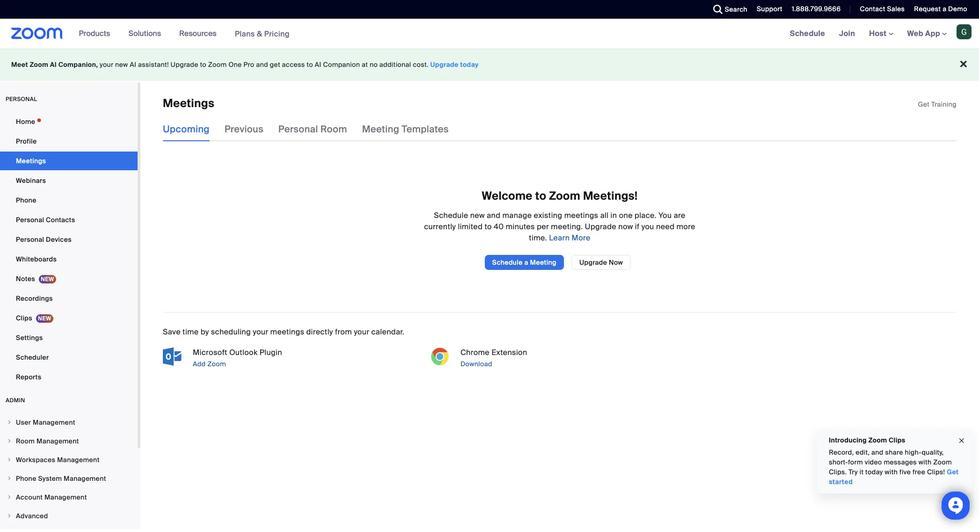 Task type: vqa. For each thing, say whether or not it's contained in the screenshot.
TIME
yes



Task type: locate. For each thing, give the bounding box(es) containing it.
room management
[[16, 437, 79, 446]]

schedule for schedule a meeting
[[493, 258, 523, 267]]

zoom up 'clips!' at the bottom right of page
[[934, 458, 952, 467]]

get
[[919, 100, 930, 109], [947, 468, 959, 477]]

get training
[[919, 100, 957, 109]]

1 vertical spatial phone
[[16, 475, 36, 483]]

with down messages
[[885, 468, 898, 477]]

1.888.799.9666 button up schedule link
[[792, 5, 841, 13]]

personal inside tabs of meeting tab list
[[279, 123, 318, 136]]

0 horizontal spatial a
[[525, 258, 529, 267]]

zoom inside record, edit, and share high-quality, short-form video messages with zoom clips. try it today with five free clips!
[[934, 458, 952, 467]]

chrome
[[461, 348, 490, 358]]

1 horizontal spatial schedule
[[493, 258, 523, 267]]

0 horizontal spatial meetings
[[16, 157, 46, 165]]

1 horizontal spatial meetings
[[163, 96, 215, 111]]

meetings navigation
[[783, 19, 980, 49]]

get for get training
[[919, 100, 930, 109]]

right image inside user management menu item
[[7, 420, 12, 426]]

upcoming
[[163, 123, 210, 136]]

meeting
[[362, 123, 400, 136], [530, 258, 557, 267]]

0 horizontal spatial room
[[16, 437, 35, 446]]

and inside record, edit, and share high-quality, short-form video messages with zoom clips. try it today with five free clips!
[[872, 449, 884, 457]]

right image for phone
[[7, 476, 12, 482]]

five
[[900, 468, 911, 477]]

scheduler
[[16, 354, 49, 362]]

0 vertical spatial a
[[943, 5, 947, 13]]

and
[[256, 60, 268, 69], [487, 211, 501, 220], [872, 449, 884, 457]]

new inside meet zoom ai companion, footer
[[115, 60, 128, 69]]

schedule down 40
[[493, 258, 523, 267]]

right image left user
[[7, 420, 12, 426]]

right image inside account management menu item
[[7, 495, 12, 501]]

1 vertical spatial with
[[885, 468, 898, 477]]

more
[[572, 233, 591, 243]]

&
[[257, 29, 262, 39]]

today
[[461, 60, 479, 69], [866, 468, 884, 477]]

management
[[33, 419, 75, 427], [37, 437, 79, 446], [57, 456, 100, 465], [64, 475, 106, 483], [44, 494, 87, 502]]

add zoom link
[[191, 359, 421, 370]]

get left training at the top right of the page
[[919, 100, 930, 109]]

a for request
[[943, 5, 947, 13]]

40
[[494, 222, 504, 232]]

2 right image from the top
[[7, 458, 12, 463]]

training
[[932, 100, 957, 109]]

right image for room
[[7, 439, 12, 444]]

0 vertical spatial get
[[919, 100, 930, 109]]

welcome
[[482, 189, 533, 203]]

get training link
[[919, 100, 957, 109]]

phone down 'webinars' at left top
[[16, 196, 36, 205]]

1 horizontal spatial your
[[253, 327, 269, 337]]

a left demo on the right
[[943, 5, 947, 13]]

1 horizontal spatial meeting
[[530, 258, 557, 267]]

1 horizontal spatial a
[[943, 5, 947, 13]]

schedule inside button
[[493, 258, 523, 267]]

right image left account
[[7, 495, 12, 501]]

products button
[[79, 19, 114, 49]]

room inside tabs of meeting tab list
[[321, 123, 347, 136]]

with up free
[[919, 458, 932, 467]]

1 vertical spatial today
[[866, 468, 884, 477]]

1 vertical spatial meetings
[[16, 157, 46, 165]]

ai
[[50, 60, 57, 69], [130, 60, 136, 69], [315, 60, 322, 69]]

support link
[[750, 0, 785, 19], [757, 5, 783, 13]]

0 vertical spatial and
[[256, 60, 268, 69]]

and up the video
[[872, 449, 884, 457]]

0 vertical spatial meetings
[[163, 96, 215, 111]]

account management
[[16, 494, 87, 502]]

2 ai from the left
[[130, 60, 136, 69]]

1 horizontal spatial room
[[321, 123, 347, 136]]

are
[[674, 211, 686, 220]]

zoom down microsoft
[[208, 360, 226, 368]]

1 phone from the top
[[16, 196, 36, 205]]

meet zoom ai companion, footer
[[0, 49, 980, 81]]

zoom
[[30, 60, 48, 69], [208, 60, 227, 69], [549, 189, 581, 203], [208, 360, 226, 368], [869, 436, 888, 445], [934, 458, 952, 467]]

meeting templates
[[362, 123, 449, 136]]

clips
[[16, 314, 32, 323], [889, 436, 906, 445]]

meetings up upcoming
[[163, 96, 215, 111]]

meeting inside button
[[530, 258, 557, 267]]

2 vertical spatial and
[[872, 449, 884, 457]]

right image left room management
[[7, 439, 12, 444]]

2 right image from the top
[[7, 476, 12, 482]]

schedule inside the "meetings" navigation
[[790, 29, 826, 38]]

join link
[[833, 19, 863, 49]]

webinars
[[16, 177, 46, 185]]

0 horizontal spatial today
[[461, 60, 479, 69]]

and left the get
[[256, 60, 268, 69]]

personal devices link
[[0, 230, 138, 249]]

video
[[865, 458, 883, 467]]

3 right image from the top
[[7, 495, 12, 501]]

profile link
[[0, 132, 138, 151]]

management up room management
[[33, 419, 75, 427]]

0 vertical spatial new
[[115, 60, 128, 69]]

0 vertical spatial today
[[461, 60, 479, 69]]

0 vertical spatial personal
[[279, 123, 318, 136]]

devices
[[46, 236, 72, 244]]

0 vertical spatial clips
[[16, 314, 32, 323]]

0 horizontal spatial get
[[919, 100, 930, 109]]

1 vertical spatial meeting
[[530, 258, 557, 267]]

right image left advanced
[[7, 514, 12, 519]]

your right companion,
[[100, 60, 113, 69]]

0 vertical spatial meeting
[[362, 123, 400, 136]]

zoom up edit,
[[869, 436, 888, 445]]

high-
[[905, 449, 922, 457]]

from
[[335, 327, 352, 337]]

right image inside phone system management menu item
[[7, 476, 12, 482]]

0 horizontal spatial meeting
[[362, 123, 400, 136]]

ai left companion
[[315, 60, 322, 69]]

right image for account
[[7, 495, 12, 501]]

learn more link
[[547, 233, 591, 243]]

to up existing
[[536, 189, 547, 203]]

microsoft
[[193, 348, 227, 358]]

introducing zoom clips
[[829, 436, 906, 445]]

you
[[659, 211, 672, 220]]

1 horizontal spatial with
[[919, 458, 932, 467]]

demo
[[949, 5, 968, 13]]

management for user management
[[33, 419, 75, 427]]

and up 40
[[487, 211, 501, 220]]

minutes
[[506, 222, 535, 232]]

learn
[[549, 233, 570, 243]]

0 vertical spatial schedule
[[790, 29, 826, 38]]

0 vertical spatial with
[[919, 458, 932, 467]]

1 ai from the left
[[50, 60, 57, 69]]

3 ai from the left
[[315, 60, 322, 69]]

1 vertical spatial meetings
[[270, 327, 305, 337]]

1 horizontal spatial get
[[947, 468, 959, 477]]

right image
[[7, 439, 12, 444], [7, 476, 12, 482]]

search
[[725, 5, 748, 14]]

welcome to zoom meetings!
[[482, 189, 638, 203]]

advanced menu item
[[0, 508, 138, 525]]

phone for phone
[[16, 196, 36, 205]]

schedule inside schedule new and manage existing meetings all in one place. you are currently limited to 40 minutes per meeting. upgrade now if you need more time.
[[434, 211, 469, 220]]

management down workspaces management menu item
[[64, 475, 106, 483]]

calendar.
[[372, 327, 405, 337]]

4 right image from the top
[[7, 514, 12, 519]]

2 vertical spatial schedule
[[493, 258, 523, 267]]

1 vertical spatial and
[[487, 211, 501, 220]]

download link
[[459, 359, 689, 370]]

your for new
[[100, 60, 113, 69]]

upgrade inside schedule new and manage existing meetings all in one place. you are currently limited to 40 minutes per meeting. upgrade now if you need more time.
[[585, 222, 617, 232]]

meetings inside schedule new and manage existing meetings all in one place. you are currently limited to 40 minutes per meeting. upgrade now if you need more time.
[[565, 211, 599, 220]]

it
[[860, 468, 864, 477]]

workspaces management
[[16, 456, 100, 465]]

to
[[200, 60, 207, 69], [307, 60, 313, 69], [536, 189, 547, 203], [485, 222, 492, 232]]

1 vertical spatial personal
[[16, 216, 44, 224]]

phone inside phone link
[[16, 196, 36, 205]]

1 vertical spatial new
[[471, 211, 485, 220]]

manage
[[503, 211, 532, 220]]

a inside button
[[525, 258, 529, 267]]

1 horizontal spatial clips
[[889, 436, 906, 445]]

upgrade left now
[[580, 258, 608, 267]]

right image left "workspaces"
[[7, 458, 12, 463]]

companion
[[323, 60, 360, 69]]

phone inside phone system management menu item
[[16, 475, 36, 483]]

0 horizontal spatial and
[[256, 60, 268, 69]]

pro
[[244, 60, 255, 69]]

to inside schedule new and manage existing meetings all in one place. you are currently limited to 40 minutes per meeting. upgrade now if you need more time.
[[485, 222, 492, 232]]

your right from
[[354, 327, 370, 337]]

schedule down 1.888.799.9666
[[790, 29, 826, 38]]

contact
[[860, 5, 886, 13]]

personal devices
[[16, 236, 72, 244]]

share
[[886, 449, 904, 457]]

1 vertical spatial a
[[525, 258, 529, 267]]

1 horizontal spatial new
[[471, 211, 485, 220]]

to left 40
[[485, 222, 492, 232]]

1 vertical spatial schedule
[[434, 211, 469, 220]]

1 horizontal spatial meetings
[[565, 211, 599, 220]]

right image left system
[[7, 476, 12, 482]]

0 horizontal spatial meetings
[[270, 327, 305, 337]]

join
[[840, 29, 856, 38]]

get right 'clips!' at the bottom right of page
[[947, 468, 959, 477]]

limited
[[458, 222, 483, 232]]

room management menu item
[[0, 433, 138, 451]]

schedule new and manage existing meetings all in one place. you are currently limited to 40 minutes per meeting. upgrade now if you need more time.
[[424, 211, 696, 243]]

banner
[[0, 19, 980, 49]]

management inside menu item
[[57, 456, 100, 465]]

clips up settings
[[16, 314, 32, 323]]

currently
[[424, 222, 456, 232]]

ai left assistant!
[[130, 60, 136, 69]]

1 horizontal spatial ai
[[130, 60, 136, 69]]

phone up account
[[16, 475, 36, 483]]

0 horizontal spatial schedule
[[434, 211, 469, 220]]

home
[[16, 118, 35, 126]]

your up plugin
[[253, 327, 269, 337]]

upgrade inside button
[[580, 258, 608, 267]]

you
[[642, 222, 655, 232]]

clips.
[[829, 468, 847, 477]]

zoom logo image
[[11, 28, 63, 39]]

all
[[601, 211, 609, 220]]

2 horizontal spatial schedule
[[790, 29, 826, 38]]

0 horizontal spatial ai
[[50, 60, 57, 69]]

0 vertical spatial room
[[321, 123, 347, 136]]

1 horizontal spatial today
[[866, 468, 884, 477]]

1 vertical spatial get
[[947, 468, 959, 477]]

your inside meet zoom ai companion, footer
[[100, 60, 113, 69]]

reports link
[[0, 368, 138, 387]]

now
[[619, 222, 633, 232]]

0 vertical spatial right image
[[7, 439, 12, 444]]

1 vertical spatial room
[[16, 437, 35, 446]]

2 horizontal spatial and
[[872, 449, 884, 457]]

meetings up meeting.
[[565, 211, 599, 220]]

and inside schedule new and manage existing meetings all in one place. you are currently limited to 40 minutes per meeting. upgrade now if you need more time.
[[487, 211, 501, 220]]

search button
[[707, 0, 750, 19]]

2 horizontal spatial ai
[[315, 60, 322, 69]]

clips up share
[[889, 436, 906, 445]]

0 vertical spatial meetings
[[565, 211, 599, 220]]

get inside get started
[[947, 468, 959, 477]]

1 right image from the top
[[7, 420, 12, 426]]

notes link
[[0, 270, 138, 288]]

2 phone from the top
[[16, 475, 36, 483]]

management up advanced menu item at the left of the page
[[44, 494, 87, 502]]

1 vertical spatial right image
[[7, 476, 12, 482]]

banner containing products
[[0, 19, 980, 49]]

management up workspaces management
[[37, 437, 79, 446]]

form
[[849, 458, 863, 467]]

schedule up 'currently'
[[434, 211, 469, 220]]

right image
[[7, 420, 12, 426], [7, 458, 12, 463], [7, 495, 12, 501], [7, 514, 12, 519]]

to down resources dropdown button
[[200, 60, 207, 69]]

right image inside room management menu item
[[7, 439, 12, 444]]

1 horizontal spatial and
[[487, 211, 501, 220]]

ai left companion,
[[50, 60, 57, 69]]

a down minutes
[[525, 258, 529, 267]]

meeting.
[[551, 222, 583, 232]]

upgrade down all
[[585, 222, 617, 232]]

2 vertical spatial personal
[[16, 236, 44, 244]]

zoom left one
[[208, 60, 227, 69]]

meeting left templates
[[362, 123, 400, 136]]

right image inside workspaces management menu item
[[7, 458, 12, 463]]

new left assistant!
[[115, 60, 128, 69]]

plans & pricing link
[[235, 29, 290, 39], [235, 29, 290, 39]]

assistant!
[[138, 60, 169, 69]]

access
[[282, 60, 305, 69]]

1 right image from the top
[[7, 439, 12, 444]]

meetings up plugin
[[270, 327, 305, 337]]

support
[[757, 5, 783, 13]]

management down room management menu item
[[57, 456, 100, 465]]

by
[[201, 327, 209, 337]]

0 horizontal spatial clips
[[16, 314, 32, 323]]

time
[[183, 327, 199, 337]]

clips inside personal menu menu
[[16, 314, 32, 323]]

0 horizontal spatial new
[[115, 60, 128, 69]]

get for get started
[[947, 468, 959, 477]]

meetings up 'webinars' at left top
[[16, 157, 46, 165]]

and for record, edit, and share high-quality, short-form video messages with zoom clips. try it today with five free clips!
[[872, 449, 884, 457]]

1.888.799.9666 button
[[785, 0, 844, 19], [792, 5, 841, 13]]

meetings
[[565, 211, 599, 220], [270, 327, 305, 337]]

try
[[849, 468, 858, 477]]

new up limited
[[471, 211, 485, 220]]

workspaces management menu item
[[0, 451, 138, 469]]

meeting down time.
[[530, 258, 557, 267]]

0 vertical spatial phone
[[16, 196, 36, 205]]

0 horizontal spatial your
[[100, 60, 113, 69]]



Task type: describe. For each thing, give the bounding box(es) containing it.
schedule for schedule new and manage existing meetings all in one place. you are currently limited to 40 minutes per meeting. upgrade now if you need more time.
[[434, 211, 469, 220]]

a for schedule
[[525, 258, 529, 267]]

per
[[537, 222, 549, 232]]

phone system management
[[16, 475, 106, 483]]

tabs of meeting tab list
[[163, 117, 464, 142]]

room inside menu item
[[16, 437, 35, 446]]

and for schedule new and manage existing meetings all in one place. you are currently limited to 40 minutes per meeting. upgrade now if you need more time.
[[487, 211, 501, 220]]

user
[[16, 419, 31, 427]]

microsoft outlook plugin add zoom
[[193, 348, 282, 368]]

personal for personal contacts
[[16, 216, 44, 224]]

started
[[829, 478, 853, 487]]

now
[[609, 258, 623, 267]]

download
[[461, 360, 493, 368]]

request a demo
[[915, 5, 968, 13]]

0 horizontal spatial with
[[885, 468, 898, 477]]

meetings inside personal menu menu
[[16, 157, 46, 165]]

meetings for your
[[270, 327, 305, 337]]

chrome extension download
[[461, 348, 528, 368]]

right image for workspaces
[[7, 458, 12, 463]]

management for room management
[[37, 437, 79, 446]]

in
[[611, 211, 617, 220]]

close image
[[959, 436, 966, 446]]

templates
[[402, 123, 449, 136]]

user management menu item
[[0, 414, 138, 432]]

meeting inside tab list
[[362, 123, 400, 136]]

directly
[[307, 327, 333, 337]]

previous
[[225, 123, 264, 136]]

companion,
[[58, 60, 98, 69]]

messages
[[884, 458, 917, 467]]

plans
[[235, 29, 255, 39]]

learn more
[[547, 233, 591, 243]]

system
[[38, 475, 62, 483]]

personal contacts
[[16, 216, 75, 224]]

cost.
[[413, 60, 429, 69]]

products
[[79, 29, 110, 38]]

pricing
[[264, 29, 290, 39]]

workspaces
[[16, 456, 55, 465]]

1 vertical spatial clips
[[889, 436, 906, 445]]

one
[[229, 60, 242, 69]]

admin menu menu
[[0, 414, 138, 526]]

right image inside advanced menu item
[[7, 514, 12, 519]]

recordings
[[16, 295, 53, 303]]

if
[[635, 222, 640, 232]]

existing
[[534, 211, 563, 220]]

web app button
[[908, 29, 947, 38]]

additional
[[380, 60, 411, 69]]

schedule a meeting button
[[485, 255, 564, 270]]

management for account management
[[44, 494, 87, 502]]

phone for phone system management
[[16, 475, 36, 483]]

personal for personal devices
[[16, 236, 44, 244]]

zoom right meet
[[30, 60, 48, 69]]

1.888.799.9666
[[792, 5, 841, 13]]

settings link
[[0, 329, 138, 347]]

record, edit, and share high-quality, short-form video messages with zoom clips. try it today with five free clips!
[[829, 449, 952, 477]]

edit,
[[856, 449, 870, 457]]

user management
[[16, 419, 75, 427]]

phone link
[[0, 191, 138, 210]]

management for workspaces management
[[57, 456, 100, 465]]

settings
[[16, 334, 43, 342]]

account
[[16, 494, 43, 502]]

need
[[657, 222, 675, 232]]

more
[[677, 222, 696, 232]]

recordings link
[[0, 289, 138, 308]]

sales
[[888, 5, 905, 13]]

solutions button
[[129, 19, 165, 49]]

web app
[[908, 29, 941, 38]]

account management menu item
[[0, 489, 138, 507]]

product information navigation
[[72, 19, 297, 49]]

personal contacts link
[[0, 211, 138, 229]]

at
[[362, 60, 368, 69]]

new inside schedule new and manage existing meetings all in one place. you are currently limited to 40 minutes per meeting. upgrade now if you need more time.
[[471, 211, 485, 220]]

outlook
[[229, 348, 258, 358]]

resources button
[[179, 19, 221, 49]]

meetings for existing
[[565, 211, 599, 220]]

schedule for schedule
[[790, 29, 826, 38]]

get started link
[[829, 468, 959, 487]]

meet
[[11, 60, 28, 69]]

free
[[913, 468, 926, 477]]

personal menu menu
[[0, 112, 138, 388]]

add
[[193, 360, 206, 368]]

2 horizontal spatial your
[[354, 327, 370, 337]]

home link
[[0, 112, 138, 131]]

scheduler link
[[0, 348, 138, 367]]

today inside meet zoom ai companion, footer
[[461, 60, 479, 69]]

zoom up existing
[[549, 189, 581, 203]]

scheduling
[[211, 327, 251, 337]]

phone system management menu item
[[0, 470, 138, 488]]

host button
[[870, 29, 894, 38]]

meetings!
[[583, 189, 638, 203]]

upgrade right cost.
[[431, 60, 459, 69]]

reports
[[16, 373, 41, 382]]

your for meetings
[[253, 327, 269, 337]]

save time by scheduling your meetings directly from your calendar.
[[163, 327, 405, 337]]

right image for user
[[7, 420, 12, 426]]

today inside record, edit, and share high-quality, short-form video messages with zoom clips. try it today with five free clips!
[[866, 468, 884, 477]]

quality,
[[922, 449, 944, 457]]

resources
[[179, 29, 217, 38]]

1.888.799.9666 button up join
[[785, 0, 844, 19]]

upgrade down product information navigation
[[171, 60, 198, 69]]

no
[[370, 60, 378, 69]]

to right access
[[307, 60, 313, 69]]

profile picture image
[[957, 24, 972, 39]]

meet zoom ai companion, your new ai assistant! upgrade to zoom one pro and get access to ai companion at no additional cost. upgrade today
[[11, 60, 479, 69]]

personal
[[6, 96, 37, 103]]

host
[[870, 29, 889, 38]]

personal for personal room
[[279, 123, 318, 136]]

advanced
[[16, 512, 48, 521]]

schedule a meeting
[[493, 258, 557, 267]]

extension
[[492, 348, 528, 358]]

and inside meet zoom ai companion, footer
[[256, 60, 268, 69]]

save
[[163, 327, 181, 337]]

whiteboards link
[[0, 250, 138, 269]]

zoom inside microsoft outlook plugin add zoom
[[208, 360, 226, 368]]

personal room
[[279, 123, 347, 136]]

whiteboards
[[16, 255, 57, 264]]



